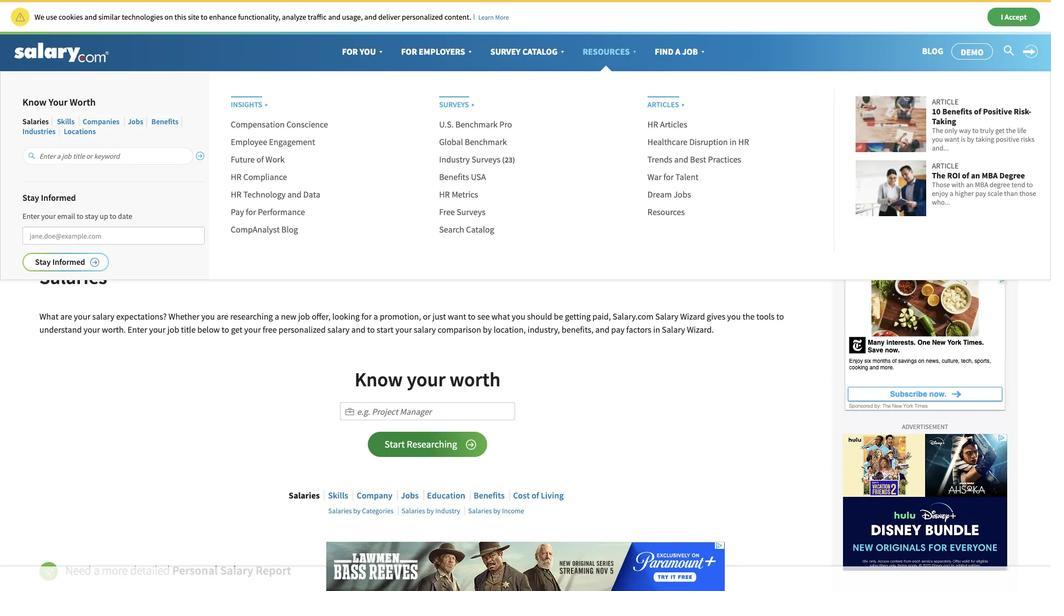Task type: vqa. For each thing, say whether or not it's contained in the screenshot.
'RESUME SCREENING'
no



Task type: describe. For each thing, give the bounding box(es) containing it.
detailed
[[130, 563, 170, 578]]

start researching button
[[368, 432, 487, 458]]

report
[[256, 563, 291, 578]]

worth.
[[102, 324, 126, 335]]

benchmark for u.s.
[[456, 119, 498, 130]]

with
[[952, 180, 965, 190]]

hr technology and data
[[231, 189, 321, 200]]

the inside article 10 benefits of positive risk- taking the only way to truly get the life you want is by taking positive risks and...
[[932, 126, 944, 135]]

than
[[1005, 189, 1018, 198]]

tools
[[757, 311, 775, 322]]

jobs for cost of living
[[401, 490, 419, 501]]

use
[[46, 12, 57, 22]]

for for for you
[[342, 46, 358, 57]]

more
[[495, 13, 509, 21]]

catalog for survey catalog
[[523, 46, 558, 57]]

what are your salary expectations? whether you are researching a new job offer, looking for a promotion, or just want to see what you should be getting paid, salary.com salary wizard gives you the tools to understand your worth. enter your job title below to get your free personalized salary and to start your salary comparison by location, industry, benefits, and pay factors in salary wizard.
[[39, 311, 784, 335]]

salary right research link
[[115, 77, 134, 86]]

triangle right image for benchmark
[[469, 97, 477, 109]]

1 are from the left
[[60, 311, 72, 322]]

surveys inside surveys link
[[439, 100, 469, 110]]

for you
[[342, 46, 376, 57]]

salary left report
[[220, 563, 253, 578]]

hr articles
[[648, 119, 687, 130]]

0 horizontal spatial advertisement
[[503, 142, 549, 150]]

pay for performance link
[[231, 206, 305, 217]]

benefits,
[[562, 324, 594, 335]]

life
[[1018, 126, 1027, 135]]

promotion,
[[380, 311, 421, 322]]

surveys for free surveys
[[457, 206, 486, 217]]

1 horizontal spatial resources link
[[648, 206, 685, 217]]

skills for companies
[[57, 117, 75, 126]]

dream jobs
[[648, 189, 691, 200]]

salary.com image
[[14, 43, 109, 62]]

start researching
[[385, 438, 457, 451]]

learn
[[479, 13, 494, 21]]

researching
[[407, 438, 457, 451]]

company
[[357, 490, 393, 501]]

i
[[1001, 12, 1004, 22]]

and right 'traffic'
[[328, 12, 341, 22]]

a left the more
[[94, 563, 100, 578]]

0 horizontal spatial salary
[[92, 311, 114, 322]]

companalyst
[[231, 224, 280, 235]]

industry,
[[528, 324, 560, 335]]

you inside article 10 benefits of positive risk- taking the only way to truly get the life you want is by taking positive risks and...
[[932, 135, 943, 144]]

deliver
[[378, 12, 400, 22]]

stay inside button
[[35, 257, 51, 267]]

future of work
[[231, 154, 285, 165]]

jobs link for benefits
[[128, 117, 143, 126]]

just
[[433, 311, 446, 322]]

of inside article 10 benefits of positive risk- taking the only way to truly get the life you want is by taking positive risks and...
[[974, 106, 982, 117]]

home link
[[37, 77, 59, 88]]

0 vertical spatial benefits link
[[151, 117, 179, 126]]

work
[[266, 154, 285, 165]]

your
[[49, 96, 68, 109]]

0 vertical spatial blog
[[923, 46, 944, 57]]

categories
[[362, 507, 394, 516]]

and right usage,
[[365, 12, 377, 22]]

article for roi
[[932, 161, 959, 171]]

title
[[181, 324, 196, 335]]

a inside find a job link
[[676, 46, 681, 57]]

you up below
[[201, 311, 215, 322]]

healthcare disruption in hr
[[648, 136, 749, 147]]

1 horizontal spatial job
[[298, 311, 310, 322]]

want inside article 10 benefits of positive risk- taking the only way to truly get the life you want is by taking positive risks and...
[[945, 135, 960, 144]]

benefits for benefits industries
[[151, 117, 179, 126]]

comparison
[[438, 324, 481, 335]]

your down the promotion,
[[396, 324, 412, 335]]

hr metrics
[[439, 189, 478, 200]]

to right tools
[[777, 311, 784, 322]]

hr for hr metrics
[[439, 189, 450, 200]]

for for for employers
[[401, 46, 417, 57]]

living
[[541, 490, 564, 501]]

for inside what are your salary expectations? whether you are researching a new job offer, looking for a promotion, or just want to see what you should be getting paid, salary.com salary wizard gives you the tools to understand your worth. enter your job title below to get your free personalized salary and to start your salary comparison by location, industry, benefits, and pay factors in salary wizard.
[[362, 311, 372, 322]]

your left worth.
[[84, 324, 100, 335]]

for for pay
[[246, 206, 256, 217]]

skills link for company
[[328, 490, 348, 501]]

trends and best practices
[[648, 154, 742, 165]]

1 vertical spatial articles
[[660, 119, 687, 130]]

global benchmark
[[439, 136, 507, 147]]

salaries by categories link
[[328, 507, 394, 516]]

cookies
[[59, 12, 83, 22]]

salary down wizard
[[662, 324, 685, 335]]

article the roi of an mba degree those with an mba degree tend to enjoy a higher pay scale than those who...
[[932, 161, 1036, 207]]

for employers
[[401, 46, 465, 57]]

war
[[648, 171, 662, 182]]

pay for performance
[[231, 206, 305, 217]]

war for talent link
[[648, 171, 699, 182]]

data
[[303, 189, 321, 200]]

of inside future of work link
[[257, 154, 264, 165]]

search catalog link
[[439, 224, 494, 235]]

jobs link for education
[[401, 490, 419, 501]]

below
[[197, 324, 220, 335]]

worth
[[450, 368, 501, 392]]

survey catalog link
[[482, 35, 575, 68]]

know for know your worth
[[22, 96, 47, 109]]

demo link
[[952, 43, 993, 60]]

to right up
[[110, 212, 116, 221]]

your down expectations?
[[149, 324, 166, 335]]

learn more link
[[479, 13, 509, 21]]

1 horizontal spatial resources
[[648, 206, 685, 217]]

mba left degree
[[975, 180, 989, 190]]

factors
[[627, 324, 652, 335]]

taking
[[932, 116, 957, 127]]

free surveys link
[[439, 206, 486, 217]]

to left start
[[367, 324, 375, 335]]

understand
[[39, 324, 82, 335]]

free
[[439, 206, 455, 217]]

and left the similar
[[85, 12, 97, 22]]

1 horizontal spatial advertisement
[[902, 423, 949, 431]]

email
[[57, 212, 75, 221]]

hr for hr articles
[[648, 119, 659, 130]]

catalog for search catalog
[[466, 224, 494, 235]]

accept
[[1005, 12, 1027, 22]]

risk-
[[1014, 106, 1032, 117]]

expectations?
[[116, 311, 167, 322]]

in inside what are your salary expectations? whether you are researching a new job offer, looking for a promotion, or just want to see what you should be getting paid, salary.com salary wizard gives you the tools to understand your worth. enter your job title below to get your free personalized salary and to start your salary comparison by location, industry, benefits, and pay factors in salary wizard.
[[653, 324, 660, 335]]

compensation conscience
[[231, 119, 328, 130]]

hr compliance link
[[231, 171, 287, 182]]

companies link
[[83, 117, 120, 126]]

salaries by industry link
[[402, 507, 460, 516]]

e.g. Project Manager search field
[[340, 403, 515, 421]]

cost of living link
[[513, 490, 564, 501]]

analyze
[[282, 12, 306, 22]]

what
[[39, 311, 59, 322]]

you right gives
[[727, 311, 741, 322]]

informed inside the stay informed button
[[52, 257, 85, 267]]

find
[[655, 46, 674, 57]]

of right the cost
[[532, 490, 539, 501]]

or
[[423, 311, 431, 322]]

skills for company
[[328, 490, 348, 501]]

and down paid,
[[596, 324, 610, 335]]

healthcare
[[648, 136, 688, 147]]

hr up practices
[[739, 136, 749, 147]]

1 vertical spatial benefits link
[[474, 490, 505, 501]]

2 horizontal spatial salary
[[414, 324, 436, 335]]

industry surveys (23)
[[439, 154, 515, 165]]

new
[[281, 311, 297, 322]]

u.s. benchmark pro
[[439, 119, 512, 130]]

by for salaries by industry
[[427, 507, 434, 516]]

education link
[[427, 490, 465, 501]]

industries
[[22, 126, 56, 136]]

get inside article 10 benefits of positive risk- taking the only way to truly get the life you want is by taking positive risks and...
[[996, 126, 1005, 135]]

0 vertical spatial in
[[730, 136, 737, 147]]

pay inside what are your salary expectations? whether you are researching a new job offer, looking for a promotion, or just want to see what you should be getting paid, salary.com salary wizard gives you the tools to understand your worth. enter your job title below to get your free personalized salary and to start your salary comparison by location, industry, benefits, and pay factors in salary wizard.
[[611, 324, 625, 335]]

and left data
[[287, 189, 302, 200]]

by inside article 10 benefits of positive risk- taking the only way to truly get the life you want is by taking positive risks and...
[[967, 135, 975, 144]]

future of work link
[[231, 154, 285, 165]]

surveys link
[[439, 96, 477, 110]]



Task type: locate. For each thing, give the bounding box(es) containing it.
0 horizontal spatial jobs link
[[128, 117, 143, 126]]

a left new
[[275, 311, 279, 322]]

a up start
[[374, 311, 378, 322]]

by down education link
[[427, 507, 434, 516]]

education
[[427, 490, 465, 501]]

know your worth
[[22, 96, 96, 109]]

positive
[[996, 135, 1020, 144]]

of right roi
[[962, 171, 970, 181]]

company link
[[357, 490, 393, 501]]

blog down performance
[[282, 224, 298, 235]]

for right the pay
[[246, 206, 256, 217]]

jobs link up salaries by industry 'link'
[[401, 490, 419, 501]]

0 horizontal spatial arrow circle right image
[[90, 258, 99, 267]]

practices
[[708, 154, 742, 165]]

skills link up salaries by categories link
[[328, 490, 348, 501]]

to inside article the roi of an mba degree those with an mba degree tend to enjoy a higher pay scale than those who...
[[1027, 180, 1033, 190]]

free
[[263, 324, 277, 335]]

1 vertical spatial industry
[[435, 507, 460, 516]]

0 vertical spatial advertisement
[[503, 142, 549, 150]]

1 vertical spatial for
[[246, 206, 256, 217]]

hr down the future
[[231, 171, 242, 182]]

1 horizontal spatial for
[[362, 311, 372, 322]]

0 horizontal spatial the
[[743, 311, 755, 322]]

0 vertical spatial pay
[[976, 189, 987, 198]]

surveys
[[439, 100, 469, 110], [472, 154, 501, 165], [457, 206, 486, 217]]

triangle right image inside surveys link
[[469, 97, 477, 109]]

risks
[[1021, 135, 1035, 144]]

survey
[[491, 46, 521, 57]]

article inside article the roi of an mba degree those with an mba degree tend to enjoy a higher pay scale than those who...
[[932, 161, 959, 171]]

article inside article 10 benefits of positive risk- taking the only way to truly get the life you want is by taking positive risks and...
[[932, 97, 959, 107]]

advertisement region
[[326, 154, 725, 203], [843, 275, 1008, 412], [843, 434, 1008, 571], [326, 542, 725, 591]]

to left see
[[468, 311, 476, 322]]

enter left email
[[22, 212, 40, 221]]

date
[[118, 212, 132, 221]]

1 vertical spatial the
[[932, 171, 946, 181]]

insights link
[[231, 96, 270, 110]]

a right the enjoy at the top of the page
[[950, 189, 954, 198]]

u.s. benchmark pro link
[[439, 119, 512, 130]]

of left 'work'
[[257, 154, 264, 165]]

informed up email
[[41, 192, 76, 203]]

usage,
[[342, 12, 363, 22]]

in right factors on the bottom of page
[[653, 324, 660, 335]]

1 vertical spatial blog
[[282, 224, 298, 235]]

0 vertical spatial skills
[[57, 117, 75, 126]]

search catalog
[[439, 224, 494, 235]]

healthcare disruption in hr link
[[648, 136, 749, 147]]

0 horizontal spatial resources
[[583, 46, 630, 57]]

usa
[[471, 171, 486, 182]]

see
[[478, 311, 490, 322]]

surveys up 'usa'
[[472, 154, 501, 165]]

learn more
[[479, 13, 509, 21]]

arrow circle right image for researching
[[466, 440, 476, 450]]

0 vertical spatial the
[[1006, 126, 1016, 135]]

arrow circle right image down jane.doe@example.com text box
[[90, 258, 99, 267]]

catalog inside the search catalog link
[[466, 224, 494, 235]]

1 horizontal spatial blog
[[923, 46, 944, 57]]

start
[[377, 324, 394, 335]]

2 triangle right image from the left
[[679, 97, 687, 109]]

worth
[[70, 96, 96, 109]]

1 vertical spatial skills link
[[328, 490, 348, 501]]

stay down search image
[[22, 192, 39, 203]]

to inside article 10 benefits of positive risk- taking the only way to truly get the life you want is by taking positive risks and...
[[973, 126, 979, 135]]

want left is
[[945, 135, 960, 144]]

your left email
[[41, 212, 56, 221]]

0 vertical spatial catalog
[[523, 46, 558, 57]]

articles up hr articles
[[648, 100, 679, 110]]

research link
[[71, 77, 102, 88]]

1 horizontal spatial pay
[[976, 189, 987, 198]]

to left stay
[[77, 212, 83, 221]]

0 horizontal spatial personalized
[[279, 324, 326, 335]]

0 horizontal spatial know
[[22, 96, 47, 109]]

2 vertical spatial for
[[362, 311, 372, 322]]

and left best
[[674, 154, 689, 165]]

know
[[22, 96, 47, 109], [355, 368, 403, 392]]

catalog right the survey
[[523, 46, 558, 57]]

industries link
[[22, 126, 56, 136]]

those
[[1020, 189, 1036, 198]]

salary down looking
[[328, 324, 350, 335]]

be
[[554, 311, 563, 322]]

2 vertical spatial jobs
[[401, 490, 419, 501]]

the inside article 10 benefits of positive risk- taking the only way to truly get the life you want is by taking positive risks and...
[[1006, 126, 1016, 135]]

u.s.
[[439, 119, 454, 130]]

surveys for industry surveys (23)
[[472, 154, 501, 165]]

job
[[682, 46, 698, 57]]

0 vertical spatial get
[[996, 126, 1005, 135]]

of inside article the roi of an mba degree those with an mba degree tend to enjoy a higher pay scale than those who...
[[962, 171, 970, 181]]

0 horizontal spatial get
[[231, 324, 243, 335]]

industry down global at the left
[[439, 154, 470, 165]]

for left you
[[342, 46, 358, 57]]

catalog down the free surveys link
[[466, 224, 494, 235]]

1 horizontal spatial skills
[[328, 490, 348, 501]]

know down home
[[22, 96, 47, 109]]

are
[[60, 311, 72, 322], [217, 311, 228, 322]]

those
[[932, 180, 950, 190]]

1 vertical spatial personalized
[[279, 324, 326, 335]]

you up location,
[[512, 311, 526, 322]]

stay informed inside button
[[35, 257, 85, 267]]

1 vertical spatial jobs
[[674, 189, 691, 200]]

0 vertical spatial informed
[[41, 192, 76, 203]]

surveys up search catalog
[[457, 206, 486, 217]]

job
[[298, 311, 310, 322], [167, 324, 179, 335]]

to right "way"
[[973, 126, 979, 135]]

jobs
[[128, 117, 143, 126], [674, 189, 691, 200], [401, 490, 419, 501]]

way
[[959, 126, 971, 135]]

2 the from the top
[[932, 171, 946, 181]]

jobs for locations
[[128, 117, 143, 126]]

1 horizontal spatial know
[[355, 368, 403, 392]]

0 vertical spatial personalized
[[402, 12, 443, 22]]

get
[[996, 126, 1005, 135], [231, 324, 243, 335]]

1 vertical spatial get
[[231, 324, 243, 335]]

job image
[[346, 407, 354, 416]]

benefits inside article 10 benefits of positive risk- taking the only way to truly get the life you want is by taking positive risks and...
[[943, 106, 973, 117]]

want up comparison
[[448, 311, 466, 322]]

0 vertical spatial stay
[[22, 192, 39, 203]]

1 vertical spatial want
[[448, 311, 466, 322]]

salary down or
[[414, 324, 436, 335]]

functionality,
[[238, 12, 280, 22]]

compliance
[[243, 171, 287, 182]]

your up understand at the left bottom of the page
[[74, 311, 90, 322]]

triangle right image up hr articles
[[679, 97, 687, 109]]

2 for from the left
[[401, 46, 417, 57]]

companies
[[83, 117, 120, 126]]

pay left scale
[[976, 189, 987, 198]]

0 horizontal spatial catalog
[[466, 224, 494, 235]]

arrow circle right image
[[90, 258, 99, 267], [466, 440, 476, 450]]

are up below
[[217, 311, 228, 322]]

0 horizontal spatial pay
[[611, 324, 625, 335]]

you
[[360, 46, 376, 57]]

for right looking
[[362, 311, 372, 322]]

cost of living
[[513, 490, 564, 501]]

get inside what are your salary expectations? whether you are researching a new job offer, looking for a promotion, or just want to see what you should be getting paid, salary.com salary wizard gives you the tools to understand your worth. enter your job title below to get your free personalized salary and to start your salary comparison by location, industry, benefits, and pay factors in salary wizard.
[[231, 324, 243, 335]]

catalog inside 'survey catalog' link
[[523, 46, 558, 57]]

getting
[[565, 311, 591, 322]]

blog left demo link
[[923, 46, 944, 57]]

benefits for benefits usa
[[439, 171, 469, 182]]

benefits inside benefits industries
[[151, 117, 179, 126]]

article up "taking"
[[932, 97, 959, 107]]

0 vertical spatial resources
[[583, 46, 630, 57]]

find a job
[[655, 46, 698, 57]]

benchmark for global
[[465, 136, 507, 147]]

2 article from the top
[[932, 161, 959, 171]]

triangle right image for articles
[[679, 97, 687, 109]]

get right truly
[[996, 126, 1005, 135]]

1 horizontal spatial triangle right image
[[679, 97, 687, 109]]

1 horizontal spatial catalog
[[523, 46, 558, 57]]

(23)
[[502, 155, 515, 165]]

need
[[65, 563, 91, 578]]

a inside article the roi of an mba degree those with an mba degree tend to enjoy a higher pay scale than those who...
[[950, 189, 954, 198]]

Enter a job title or keyword text field
[[22, 147, 193, 165]]

technology
[[243, 189, 286, 200]]

benchmark up global benchmark
[[456, 119, 498, 130]]

what
[[492, 311, 510, 322]]

know down start
[[355, 368, 403, 392]]

war for talent
[[648, 171, 699, 182]]

by for salaries by categories
[[353, 507, 361, 516]]

start
[[385, 438, 405, 451]]

for for war
[[664, 171, 674, 182]]

1 horizontal spatial the
[[1006, 126, 1016, 135]]

the inside article the roi of an mba degree those with an mba degree tend to enjoy a higher pay scale than those who...
[[932, 171, 946, 181]]

free surveys
[[439, 206, 486, 217]]

2 vertical spatial surveys
[[457, 206, 486, 217]]

blog link
[[923, 46, 944, 57]]

your up e.g. project manager search field
[[407, 368, 446, 392]]

surveys inside the free surveys link
[[457, 206, 486, 217]]

jobs up salaries by industry 'link'
[[401, 490, 419, 501]]

hr for hr compliance
[[231, 171, 242, 182]]

advertisement
[[503, 142, 549, 150], [902, 423, 949, 431]]

0 horizontal spatial resources link
[[575, 35, 647, 68]]

your down the researching
[[244, 324, 261, 335]]

0 vertical spatial want
[[945, 135, 960, 144]]

arrow circle right image inside the start researching button
[[466, 440, 476, 450]]

0 horizontal spatial triangle right image
[[469, 97, 477, 109]]

None text field
[[22, 147, 193, 165]]

0 vertical spatial article
[[932, 97, 959, 107]]

paid,
[[593, 311, 611, 322]]

mba up scale
[[982, 171, 998, 181]]

to right below
[[222, 324, 229, 335]]

and...
[[932, 143, 949, 153]]

triangle right image
[[262, 97, 270, 109]]

0 horizontal spatial are
[[60, 311, 72, 322]]

1 horizontal spatial personalized
[[402, 12, 443, 22]]

salaries
[[22, 117, 49, 126], [39, 265, 107, 289], [289, 490, 320, 501], [328, 507, 352, 516], [402, 507, 425, 516], [468, 507, 492, 516]]

of left positive
[[974, 106, 982, 117]]

for employers link
[[393, 35, 482, 68]]

personalized down new
[[279, 324, 326, 335]]

0 vertical spatial stay informed
[[22, 192, 76, 203]]

want inside what are your salary expectations? whether you are researching a new job offer, looking for a promotion, or just want to see what you should be getting paid, salary.com salary wizard gives you the tools to understand your worth. enter your job title below to get your free personalized salary and to start your salary comparison by location, industry, benefits, and pay factors in salary wizard.
[[448, 311, 466, 322]]

benefits for benefits
[[474, 490, 505, 501]]

1 vertical spatial pay
[[611, 324, 625, 335]]

0 vertical spatial the
[[932, 126, 944, 135]]

1 horizontal spatial jobs link
[[401, 490, 419, 501]]

employee engagement
[[231, 136, 315, 147]]

triangle right image inside the articles link
[[679, 97, 687, 109]]

jane.doe@example.com text field
[[22, 227, 205, 245]]

0 horizontal spatial for
[[246, 206, 256, 217]]

positive
[[983, 106, 1013, 117]]

0 vertical spatial enter
[[22, 212, 40, 221]]

1 vertical spatial the
[[743, 311, 755, 322]]

companalyst blog
[[231, 224, 298, 235]]

we
[[35, 12, 44, 22]]

by left income
[[494, 507, 501, 516]]

employee
[[231, 136, 267, 147]]

1 horizontal spatial enter
[[128, 324, 147, 335]]

catalog
[[523, 46, 558, 57], [466, 224, 494, 235]]

personal
[[172, 563, 218, 578]]

resources link left the find
[[575, 35, 647, 68]]

1 vertical spatial stay informed
[[35, 257, 85, 267]]

1 horizontal spatial salary
[[328, 324, 350, 335]]

arrow circle right image inside the stay informed button
[[90, 258, 99, 267]]

arrow circle right image
[[196, 152, 205, 161]]

talent
[[676, 171, 699, 182]]

know your worth
[[355, 368, 501, 392]]

stay informed up email
[[22, 192, 76, 203]]

wizard.
[[687, 324, 714, 335]]

1 triangle right image from the left
[[469, 97, 477, 109]]

and down looking
[[351, 324, 366, 335]]

0 horizontal spatial in
[[653, 324, 660, 335]]

jobs down talent
[[674, 189, 691, 200]]

degree
[[1000, 171, 1025, 181]]

are up understand at the left bottom of the page
[[60, 311, 72, 322]]

1 vertical spatial resources
[[648, 206, 685, 217]]

personalized inside what are your salary expectations? whether you are researching a new job offer, looking for a promotion, or just want to see what you should be getting paid, salary.com salary wizard gives you the tools to understand your worth. enter your job title below to get your free personalized salary and to start your salary comparison by location, industry, benefits, and pay factors in salary wizard.
[[279, 324, 326, 335]]

mba
[[982, 171, 998, 181], [975, 180, 989, 190]]

know for know your worth
[[355, 368, 403, 392]]

article down and...
[[932, 161, 959, 171]]

triangle right image
[[469, 97, 477, 109], [679, 97, 687, 109]]

salary left wizard
[[655, 311, 679, 322]]

1 vertical spatial know
[[355, 368, 403, 392]]

0 horizontal spatial jobs
[[128, 117, 143, 126]]

0 horizontal spatial job
[[167, 324, 179, 335]]

find a job link
[[647, 35, 715, 68]]

2 are from the left
[[217, 311, 228, 322]]

a left job on the right top of the page
[[676, 46, 681, 57]]

of
[[974, 106, 982, 117], [257, 154, 264, 165], [962, 171, 970, 181], [532, 490, 539, 501]]

article for benefits
[[932, 97, 959, 107]]

1 article from the top
[[932, 97, 959, 107]]

pay down salary.com
[[611, 324, 625, 335]]

0 vertical spatial resources link
[[575, 35, 647, 68]]

salary up worth.
[[92, 311, 114, 322]]

by left categories on the bottom
[[353, 507, 361, 516]]

salaries by income link
[[468, 507, 524, 516]]

skills link up locations
[[57, 117, 75, 126]]

1 vertical spatial arrow circle right image
[[466, 440, 476, 450]]

the left roi
[[932, 171, 946, 181]]

blog inside companalyst blog "link"
[[282, 224, 298, 235]]

0 horizontal spatial for
[[342, 46, 358, 57]]

0 horizontal spatial skills link
[[57, 117, 75, 126]]

1 vertical spatial stay
[[35, 257, 51, 267]]

by right is
[[967, 135, 975, 144]]

blog
[[923, 46, 944, 57], [282, 224, 298, 235]]

hr up the pay
[[231, 189, 242, 200]]

job right new
[[298, 311, 310, 322]]

the left life
[[1006, 126, 1016, 135]]

1 horizontal spatial get
[[996, 126, 1005, 135]]

compensation conscience link
[[231, 119, 328, 130]]

enter
[[22, 212, 40, 221], [128, 324, 147, 335]]

you left only
[[932, 135, 943, 144]]

to right the tend
[[1027, 180, 1033, 190]]

0 vertical spatial for
[[664, 171, 674, 182]]

1 vertical spatial jobs link
[[401, 490, 419, 501]]

article
[[932, 97, 959, 107], [932, 161, 959, 171]]

to right site
[[201, 12, 208, 22]]

the inside what are your salary expectations? whether you are researching a new job offer, looking for a promotion, or just want to see what you should be getting paid, salary.com salary wizard gives you the tools to understand your worth. enter your job title below to get your free personalized salary and to start your salary comparison by location, industry, benefits, and pay factors in salary wizard.
[[743, 311, 755, 322]]

1 horizontal spatial in
[[730, 136, 737, 147]]

skills link for companies
[[57, 117, 75, 126]]

None search field
[[340, 403, 515, 421]]

search image
[[28, 152, 36, 160]]

by for salaries by income
[[494, 507, 501, 516]]

offer,
[[312, 311, 331, 322]]

metrics
[[452, 189, 478, 200]]

1 vertical spatial surveys
[[472, 154, 501, 165]]

0 horizontal spatial skills
[[57, 117, 75, 126]]

1 vertical spatial catalog
[[466, 224, 494, 235]]

by inside what are your salary expectations? whether you are researching a new job offer, looking for a promotion, or just want to see what you should be getting paid, salary.com salary wizard gives you the tools to understand your worth. enter your job title below to get your free personalized salary and to start your salary comparison by location, industry, benefits, and pay factors in salary wizard.
[[483, 324, 492, 335]]

1 vertical spatial advertisement
[[902, 423, 949, 431]]

insights
[[231, 100, 262, 110]]

2 horizontal spatial jobs
[[674, 189, 691, 200]]

1 vertical spatial resources link
[[648, 206, 685, 217]]

stay up what
[[35, 257, 51, 267]]

skills up salaries by categories link
[[328, 490, 348, 501]]

0 vertical spatial industry
[[439, 154, 470, 165]]

1 vertical spatial article
[[932, 161, 959, 171]]

0 vertical spatial articles
[[648, 100, 679, 110]]

arrow circle right image for informed
[[90, 258, 99, 267]]

search image
[[1003, 45, 1015, 57]]

stay informed down email
[[35, 257, 85, 267]]

enter inside what are your salary expectations? whether you are researching a new job offer, looking for a promotion, or just want to see what you should be getting paid, salary.com salary wizard gives you the tools to understand your worth. enter your job title below to get your free personalized salary and to start your salary comparison by location, industry, benefits, and pay factors in salary wizard.
[[128, 324, 147, 335]]

hr up healthcare
[[648, 119, 659, 130]]

0 vertical spatial benchmark
[[456, 119, 498, 130]]

research
[[71, 77, 99, 86]]

1 for from the left
[[342, 46, 358, 57]]

up
[[100, 212, 108, 221]]

0 vertical spatial surveys
[[439, 100, 469, 110]]

informed down email
[[52, 257, 85, 267]]

0 horizontal spatial enter
[[22, 212, 40, 221]]

1 horizontal spatial want
[[945, 135, 960, 144]]

stay informed button
[[24, 254, 108, 271]]

1 horizontal spatial arrow circle right image
[[466, 440, 476, 450]]

arrow circle right image right researching
[[466, 440, 476, 450]]

skills up locations
[[57, 117, 75, 126]]

1 the from the top
[[932, 126, 944, 135]]

1 horizontal spatial jobs
[[401, 490, 419, 501]]

triangle right image up u.s. benchmark pro
[[469, 97, 477, 109]]

1 vertical spatial enter
[[128, 324, 147, 335]]

hr for hr technology and data
[[231, 189, 242, 200]]

1 horizontal spatial for
[[401, 46, 417, 57]]

0 vertical spatial jobs link
[[128, 117, 143, 126]]

1 vertical spatial benchmark
[[465, 136, 507, 147]]

wizard
[[680, 311, 705, 322]]

1 vertical spatial informed
[[52, 257, 85, 267]]

pay inside article the roi of an mba degree those with an mba degree tend to enjoy a higher pay scale than those who...
[[976, 189, 987, 198]]

hr up free
[[439, 189, 450, 200]]

job left the title
[[167, 324, 179, 335]]

0 vertical spatial know
[[22, 96, 47, 109]]

articles up healthcare
[[660, 119, 687, 130]]

benefits link
[[151, 117, 179, 126], [474, 490, 505, 501]]

benchmark up industry surveys (23) on the left
[[465, 136, 507, 147]]

1 vertical spatial in
[[653, 324, 660, 335]]

0 vertical spatial skills link
[[57, 117, 75, 126]]

1 horizontal spatial benefits link
[[474, 490, 505, 501]]

for right 'war'
[[664, 171, 674, 182]]



